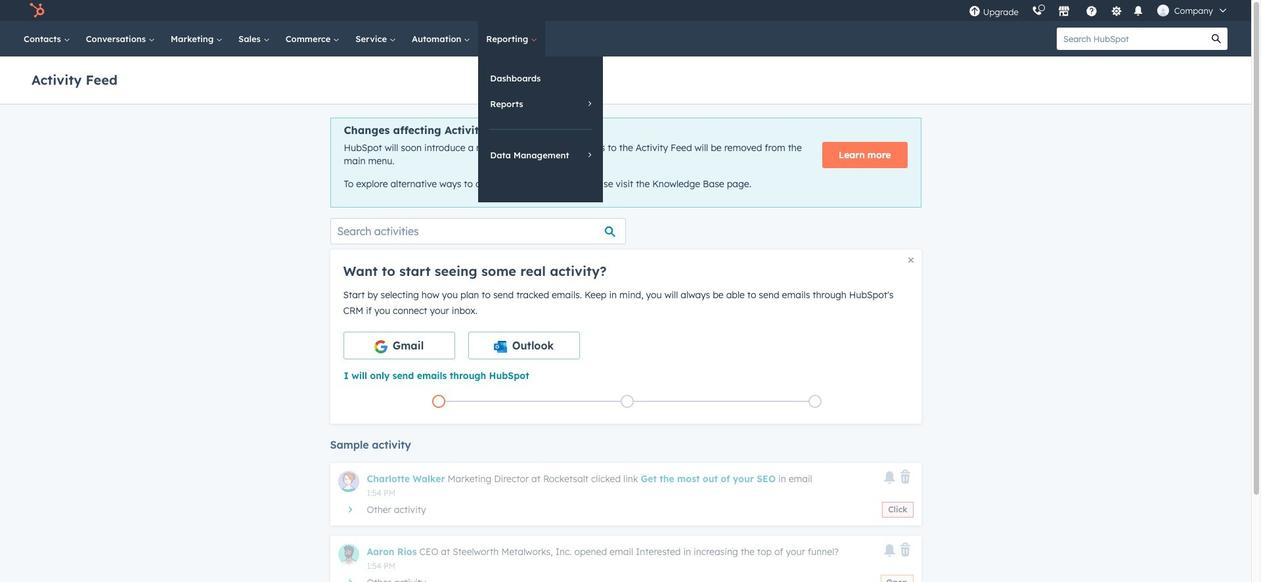 Task type: vqa. For each thing, say whether or not it's contained in the screenshot.
permissions
no



Task type: describe. For each thing, give the bounding box(es) containing it.
jacob simon image
[[1157, 5, 1169, 16]]

Search activities search field
[[330, 218, 626, 244]]

onboarding.steps.finalstep.title image
[[812, 398, 819, 406]]

onboarding.steps.sendtrackedemailingmail.title image
[[624, 398, 630, 406]]



Task type: locate. For each thing, give the bounding box(es) containing it.
None checkbox
[[343, 332, 455, 359], [468, 332, 580, 359], [343, 332, 455, 359], [468, 332, 580, 359]]

marketplaces image
[[1058, 6, 1070, 18]]

close image
[[908, 257, 913, 263]]

Search HubSpot search field
[[1057, 28, 1205, 50]]

menu
[[962, 0, 1236, 21]]

list
[[345, 392, 910, 410]]

reporting menu
[[478, 56, 603, 202]]



